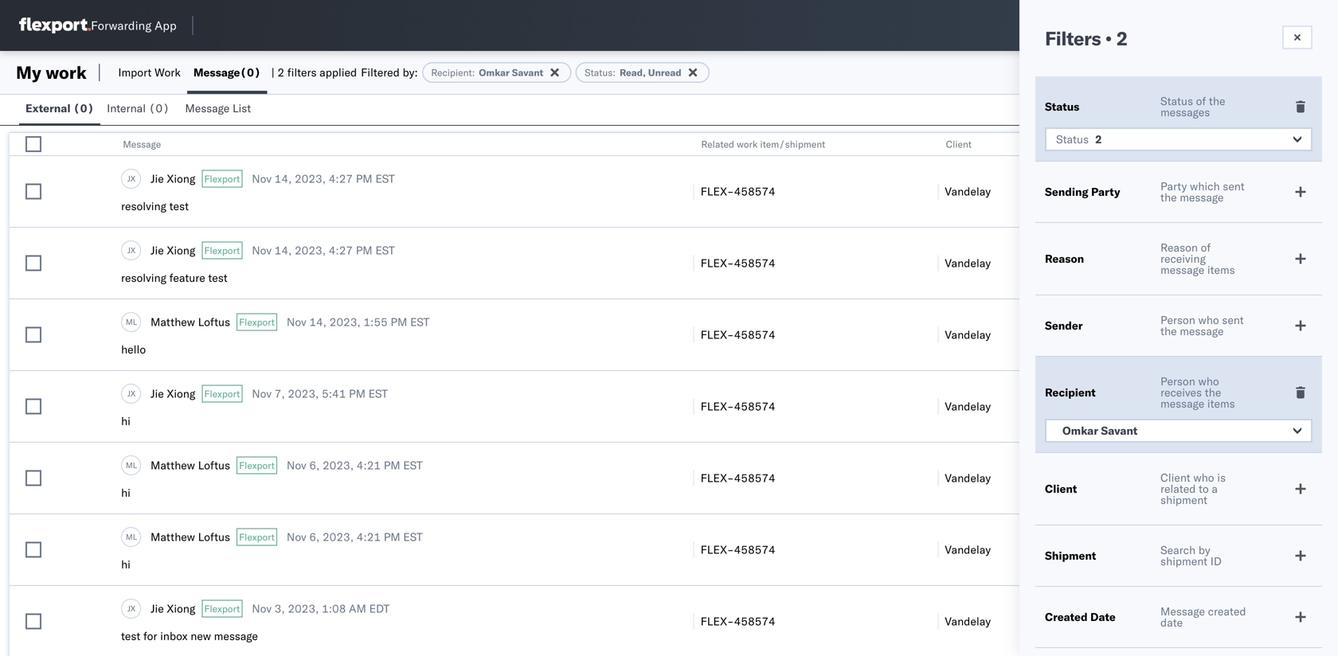 Task type: vqa. For each thing, say whether or not it's contained in the screenshot.


Task type: describe. For each thing, give the bounding box(es) containing it.
person for person who sent the message
[[1160, 313, 1195, 327]]

5 458574 from the top
[[734, 471, 775, 485]]

(0) for external (0)
[[73, 101, 94, 115]]

created
[[1208, 604, 1246, 618]]

0 vertical spatial test
[[169, 199, 189, 213]]

nov 14, 2023, 4:27 pm est for test
[[252, 243, 395, 257]]

2 loftus from the top
[[198, 458, 230, 472]]

|
[[271, 65, 275, 79]]

sender
[[1045, 319, 1083, 333]]

2 matthew loftus from the top
[[151, 458, 230, 472]]

0 vertical spatial savant
[[512, 67, 543, 78]]

2 4:21 from the top
[[357, 530, 381, 544]]

x for for
[[130, 604, 135, 613]]

2 flex- 458574 from the top
[[701, 256, 775, 270]]

jie for test
[[151, 172, 164, 186]]

resolving for resolving feature test
[[121, 271, 166, 285]]

filters • 2
[[1045, 26, 1128, 50]]

filters
[[1045, 26, 1101, 50]]

4 458574 from the top
[[734, 399, 775, 413]]

2 for | 2 filters applied filtered by:
[[277, 65, 284, 79]]

: for status
[[613, 67, 616, 78]]

status 2
[[1056, 132, 1102, 146]]

2 m from the top
[[126, 460, 133, 470]]

status for status of the messages
[[1160, 94, 1193, 108]]

message inside reason of receiving message items
[[1160, 263, 1204, 277]]

of for receiving
[[1201, 241, 1211, 254]]

5 flex- 458574 from the top
[[701, 471, 775, 485]]

1:08
[[322, 602, 346, 616]]

import
[[118, 65, 152, 79]]

by
[[1198, 543, 1210, 557]]

messages
[[1160, 105, 1210, 119]]

client inside client who is related to a shipment
[[1160, 471, 1190, 485]]

3,
[[274, 602, 285, 616]]

item/shipment
[[760, 138, 826, 150]]

3 xiong from the top
[[167, 387, 195, 401]]

who for is
[[1193, 471, 1214, 485]]

to
[[1199, 482, 1209, 496]]

3 flex- 458574 from the top
[[701, 328, 775, 342]]

flexport up feature
[[204, 245, 240, 256]]

created
[[1045, 610, 1088, 624]]

flexport down the 7,
[[239, 460, 275, 471]]

1 flex- 458574 from the top
[[701, 184, 775, 198]]

1 resize handle column header from the left
[[64, 133, 83, 656]]

1 vandelay from the top
[[945, 184, 991, 198]]

reason of receiving message items
[[1160, 241, 1235, 277]]

sent for party which sent the message
[[1223, 179, 1245, 193]]

filtered
[[361, 65, 400, 79]]

3 jie xiong from the top
[[151, 387, 195, 401]]

who for sent
[[1198, 313, 1219, 327]]

3 j from the top
[[127, 388, 130, 398]]

feature
[[169, 271, 205, 285]]

inbox
[[160, 629, 188, 643]]

shipment inside search by shipment id
[[1160, 554, 1207, 568]]

reason for reason
[[1045, 252, 1084, 266]]

3 loftus from the top
[[198, 530, 230, 544]]

x for test
[[130, 173, 135, 183]]

4 flex- 458574 from the top
[[701, 399, 775, 413]]

date
[[1090, 610, 1116, 624]]

7,
[[274, 387, 285, 401]]

created date
[[1045, 610, 1116, 624]]

external
[[25, 101, 71, 115]]

status : read, unread
[[585, 67, 681, 78]]

client who is related to a shipment
[[1160, 471, 1226, 507]]

2 l from the top
[[133, 460, 137, 470]]

nov 3, 2023, 1:08 am edt
[[252, 602, 390, 616]]

3 matthew from the top
[[151, 530, 195, 544]]

Search Shipments (/) text field
[[1033, 14, 1187, 37]]

6 flex- 458574 from the top
[[701, 543, 775, 557]]

person who receives the message items
[[1160, 374, 1235, 411]]

1 matthew from the top
[[151, 315, 195, 329]]

1 hi from the top
[[121, 414, 131, 428]]

related work item/shipment
[[701, 138, 826, 150]]

1 loftus from the top
[[198, 315, 230, 329]]

new
[[191, 629, 211, 643]]

work for my
[[46, 61, 87, 83]]

external (0) button
[[19, 94, 100, 125]]

status of the messages
[[1160, 94, 1225, 119]]

2 hi from the top
[[121, 486, 131, 500]]

omkar savant
[[1062, 424, 1138, 438]]

0 horizontal spatial omkar
[[479, 67, 510, 78]]

3 vandelay from the top
[[945, 328, 991, 342]]

message for message
[[123, 138, 161, 150]]

resize handle column header for actions
[[1309, 133, 1328, 656]]

14, for test
[[274, 243, 292, 257]]

who for receives
[[1198, 374, 1219, 388]]

actions
[[1190, 138, 1223, 150]]

a
[[1212, 482, 1218, 496]]

savant inside button
[[1101, 424, 1138, 438]]

4:27 for test
[[329, 243, 353, 257]]

message for sending party
[[1180, 190, 1224, 204]]

1 m from the top
[[126, 317, 133, 327]]

jie xiong for test
[[151, 172, 195, 186]]

app
[[155, 18, 177, 33]]

related
[[1160, 482, 1196, 496]]

4:27 for resolving test
[[329, 172, 353, 186]]

2 vertical spatial 14,
[[309, 315, 327, 329]]

3 458574 from the top
[[734, 328, 775, 342]]

flexport left the 7,
[[204, 388, 240, 400]]

nov 14, 2023, 4:27 pm est for resolving test
[[252, 172, 395, 186]]

x for feature
[[130, 245, 135, 255]]

person who sent the message
[[1160, 313, 1244, 338]]

6 458574 from the top
[[734, 543, 775, 557]]

1 flex- from the top
[[701, 184, 734, 198]]

date
[[1160, 616, 1183, 630]]

resize handle column header for related work item/shipment
[[919, 133, 938, 656]]

my
[[16, 61, 41, 83]]

14, for resolving test
[[274, 172, 292, 186]]

6 flex- from the top
[[701, 543, 734, 557]]

2 horizontal spatial 2
[[1116, 26, 1128, 50]]

omkar savant button
[[1045, 419, 1313, 443]]

4 flex- from the top
[[701, 399, 734, 413]]

forwarding app link
[[19, 18, 177, 33]]

3 matthew loftus from the top
[[151, 530, 230, 544]]

test for inbox new message
[[121, 629, 258, 643]]

2 horizontal spatial test
[[208, 271, 228, 285]]

| 2 filters applied filtered by:
[[271, 65, 418, 79]]

recipient : omkar savant
[[431, 67, 543, 78]]

7 vandelay from the top
[[945, 614, 991, 628]]

resolving feature test
[[121, 271, 228, 285]]

7 flex- 458574 from the top
[[701, 614, 775, 628]]

2 6, from the top
[[309, 530, 320, 544]]

import work button
[[112, 51, 187, 94]]

resolving test
[[121, 199, 189, 213]]

(0) for internal (0)
[[149, 101, 169, 115]]

3 x from the top
[[130, 388, 135, 398]]

1 matthew loftus from the top
[[151, 315, 230, 329]]

2 for status 2
[[1095, 132, 1102, 146]]

am
[[349, 602, 366, 616]]



Task type: locate. For each thing, give the bounding box(es) containing it.
1 vertical spatial savant
[[1101, 424, 1138, 438]]

sending
[[1045, 185, 1088, 199]]

1 jie xiong from the top
[[151, 172, 195, 186]]

0 vertical spatial l
[[133, 317, 137, 327]]

1 vertical spatial loftus
[[198, 458, 230, 472]]

message for message list
[[185, 101, 230, 115]]

flexport
[[204, 173, 240, 185], [204, 245, 240, 256], [239, 316, 275, 328], [204, 388, 240, 400], [239, 460, 275, 471], [239, 531, 275, 543], [204, 603, 240, 615]]

2 vertical spatial 2
[[1095, 132, 1102, 146]]

flex-
[[701, 184, 734, 198], [701, 256, 734, 270], [701, 328, 734, 342], [701, 399, 734, 413], [701, 471, 734, 485], [701, 543, 734, 557], [701, 614, 734, 628]]

2 m l from the top
[[126, 460, 137, 470]]

2 right |
[[277, 65, 284, 79]]

0 vertical spatial nov 6, 2023, 4:21 pm est
[[287, 458, 423, 472]]

the up actions at right
[[1209, 94, 1225, 108]]

1 vertical spatial recipient
[[1045, 385, 1096, 399]]

(0) right external
[[73, 101, 94, 115]]

j x for for
[[127, 604, 135, 613]]

j x for test
[[127, 173, 135, 183]]

receiving
[[1160, 252, 1206, 266]]

2 vandelay from the top
[[945, 256, 991, 270]]

1 vertical spatial items
[[1207, 397, 1235, 411]]

2
[[1116, 26, 1128, 50], [277, 65, 284, 79], [1095, 132, 1102, 146]]

0 horizontal spatial reason
[[1045, 252, 1084, 266]]

jie for feature
[[151, 243, 164, 257]]

xiong for for
[[167, 602, 195, 616]]

jie xiong
[[151, 172, 195, 186], [151, 243, 195, 257], [151, 387, 195, 401], [151, 602, 195, 616]]

j x down hello at the bottom left of page
[[127, 388, 135, 398]]

6, down nov 7, 2023, 5:41 pm est
[[309, 458, 320, 472]]

7 flex- from the top
[[701, 614, 734, 628]]

0 vertical spatial person
[[1160, 313, 1195, 327]]

work right related
[[737, 138, 758, 150]]

1 vertical spatial resolving
[[121, 271, 166, 285]]

1 vertical spatial l
[[133, 460, 137, 470]]

nov
[[252, 172, 272, 186], [252, 243, 272, 257], [287, 315, 306, 329], [252, 387, 272, 401], [287, 458, 306, 472], [287, 530, 306, 544], [252, 602, 272, 616]]

flexport up the 7,
[[239, 316, 275, 328]]

2 nov 6, 2023, 4:21 pm est from the top
[[287, 530, 423, 544]]

1 vertical spatial hi
[[121, 486, 131, 500]]

items inside reason of receiving message items
[[1207, 263, 1235, 277]]

message for message created date
[[1160, 604, 1205, 618]]

1 horizontal spatial omkar
[[1062, 424, 1098, 438]]

0 horizontal spatial work
[[46, 61, 87, 83]]

0 vertical spatial nov 14, 2023, 4:27 pm est
[[252, 172, 395, 186]]

status left read,
[[585, 67, 613, 78]]

j x
[[127, 173, 135, 183], [127, 245, 135, 255], [127, 388, 135, 398], [127, 604, 135, 613]]

message up person who sent the message
[[1160, 263, 1204, 277]]

message (0)
[[193, 65, 261, 79]]

0 horizontal spatial (0)
[[73, 101, 94, 115]]

1 resolving from the top
[[121, 199, 166, 213]]

3 j x from the top
[[127, 388, 135, 398]]

j down hello at the bottom left of page
[[127, 388, 130, 398]]

458574
[[734, 184, 775, 198], [734, 256, 775, 270], [734, 328, 775, 342], [734, 399, 775, 413], [734, 471, 775, 485], [734, 543, 775, 557], [734, 614, 775, 628]]

message for recipient
[[1160, 397, 1204, 411]]

0 horizontal spatial 2
[[277, 65, 284, 79]]

1 nov 14, 2023, 4:27 pm est from the top
[[252, 172, 395, 186]]

5:41
[[322, 387, 346, 401]]

loftus
[[198, 315, 230, 329], [198, 458, 230, 472], [198, 530, 230, 544]]

1 vertical spatial work
[[737, 138, 758, 150]]

0 horizontal spatial savant
[[512, 67, 543, 78]]

3 l from the top
[[133, 532, 137, 542]]

1 vertical spatial 2
[[277, 65, 284, 79]]

person inside person who receives the message items
[[1160, 374, 1195, 388]]

2 vertical spatial test
[[121, 629, 140, 643]]

work
[[46, 61, 87, 83], [737, 138, 758, 150]]

4 vandelay from the top
[[945, 399, 991, 413]]

1 vertical spatial 4:21
[[357, 530, 381, 544]]

4:27
[[329, 172, 353, 186], [329, 243, 353, 257]]

message for message (0)
[[193, 65, 240, 79]]

items right the receives
[[1207, 397, 1235, 411]]

of down party which sent the message
[[1201, 241, 1211, 254]]

work up external (0) in the left of the page
[[46, 61, 87, 83]]

import work
[[118, 65, 181, 79]]

the inside party which sent the message
[[1160, 190, 1177, 204]]

2 shipment from the top
[[1160, 554, 1207, 568]]

2 horizontal spatial client
[[1160, 471, 1190, 485]]

j down resolving test
[[127, 245, 130, 255]]

1 vertical spatial matthew
[[151, 458, 195, 472]]

1 vertical spatial 4:27
[[329, 243, 353, 257]]

1 horizontal spatial 2
[[1095, 132, 1102, 146]]

party right sending
[[1091, 185, 1120, 199]]

shipment
[[1045, 549, 1096, 563]]

1 vertical spatial test
[[208, 271, 228, 285]]

list
[[233, 101, 251, 115]]

flexport. image
[[19, 18, 91, 33]]

of up actions at right
[[1196, 94, 1206, 108]]

for
[[143, 629, 157, 643]]

message list
[[185, 101, 251, 115]]

status for status 2
[[1056, 132, 1089, 146]]

search by shipment id
[[1160, 543, 1222, 568]]

message left list
[[185, 101, 230, 115]]

0 vertical spatial m l
[[126, 317, 137, 327]]

2 vertical spatial m l
[[126, 532, 137, 542]]

hi
[[121, 414, 131, 428], [121, 486, 131, 500], [121, 558, 131, 571]]

test left for in the bottom of the page
[[121, 629, 140, 643]]

2 458574 from the top
[[734, 256, 775, 270]]

1 jie from the top
[[151, 172, 164, 186]]

client
[[946, 138, 971, 150], [1160, 471, 1190, 485], [1045, 482, 1077, 496]]

1 vertical spatial nov 6, 2023, 4:21 pm est
[[287, 530, 423, 544]]

0 vertical spatial who
[[1198, 313, 1219, 327]]

2 vertical spatial matthew
[[151, 530, 195, 544]]

the for person who sent the message
[[1160, 324, 1177, 338]]

1 horizontal spatial :
[[613, 67, 616, 78]]

party which sent the message
[[1160, 179, 1245, 204]]

j x up test for inbox new message
[[127, 604, 135, 613]]

resize handle column header for client
[[1163, 133, 1182, 656]]

recipient up omkar savant
[[1045, 385, 1096, 399]]

1 person from the top
[[1160, 313, 1195, 327]]

2 j from the top
[[127, 245, 130, 255]]

4 j x from the top
[[127, 604, 135, 613]]

x down hello at the bottom left of page
[[130, 388, 135, 398]]

3 m from the top
[[126, 532, 133, 542]]

1 horizontal spatial savant
[[1101, 424, 1138, 438]]

1 xiong from the top
[[167, 172, 195, 186]]

0 vertical spatial items
[[1207, 263, 1235, 277]]

2 j x from the top
[[127, 245, 135, 255]]

1 vertical spatial matthew loftus
[[151, 458, 230, 472]]

2 vertical spatial loftus
[[198, 530, 230, 544]]

1 horizontal spatial reason
[[1160, 241, 1198, 254]]

party left which
[[1160, 179, 1187, 193]]

1 4:27 from the top
[[329, 172, 353, 186]]

who down reason of receiving message items
[[1198, 313, 1219, 327]]

by:
[[403, 65, 418, 79]]

the left which
[[1160, 190, 1177, 204]]

0 vertical spatial 4:27
[[329, 172, 353, 186]]

resize handle column header
[[64, 133, 83, 656], [674, 133, 693, 656], [919, 133, 938, 656], [1163, 133, 1182, 656], [1309, 133, 1328, 656]]

my work
[[16, 61, 87, 83]]

2 resolving from the top
[[121, 271, 166, 285]]

1 vertical spatial 6,
[[309, 530, 320, 544]]

items right receiving
[[1207, 263, 1235, 277]]

nov 6, 2023, 4:21 pm est down 5:41
[[287, 458, 423, 472]]

person inside person who sent the message
[[1160, 313, 1195, 327]]

recipient for recipient
[[1045, 385, 1096, 399]]

j x for feature
[[127, 245, 135, 255]]

•
[[1105, 26, 1112, 50]]

test up 'resolving feature test' at the top
[[169, 199, 189, 213]]

0 vertical spatial work
[[46, 61, 87, 83]]

14,
[[274, 172, 292, 186], [274, 243, 292, 257], [309, 315, 327, 329]]

recipient
[[431, 67, 472, 78], [1045, 385, 1096, 399]]

1 j x from the top
[[127, 173, 135, 183]]

message down internal (0) button
[[123, 138, 161, 150]]

2 x from the top
[[130, 245, 135, 255]]

j for for
[[127, 604, 130, 613]]

sending party
[[1045, 185, 1120, 199]]

1 vertical spatial nov 14, 2023, 4:27 pm est
[[252, 243, 395, 257]]

3 resize handle column header from the left
[[919, 133, 938, 656]]

who left is
[[1193, 471, 1214, 485]]

2 jie xiong from the top
[[151, 243, 195, 257]]

0 vertical spatial sent
[[1223, 179, 1245, 193]]

2 xiong from the top
[[167, 243, 195, 257]]

message down actions at right
[[1180, 190, 1224, 204]]

: for recipient
[[472, 67, 475, 78]]

0 vertical spatial loftus
[[198, 315, 230, 329]]

internal (0) button
[[100, 94, 179, 125]]

2 4:27 from the top
[[329, 243, 353, 257]]

0 vertical spatial of
[[1196, 94, 1206, 108]]

2 jie from the top
[[151, 243, 164, 257]]

1 horizontal spatial recipient
[[1045, 385, 1096, 399]]

3 m l from the top
[[126, 532, 137, 542]]

2 person from the top
[[1160, 374, 1195, 388]]

4 x from the top
[[130, 604, 135, 613]]

1 vertical spatial 14,
[[274, 243, 292, 257]]

1 vertical spatial m l
[[126, 460, 137, 470]]

applied
[[319, 65, 357, 79]]

forwarding app
[[91, 18, 177, 33]]

xiong for feature
[[167, 243, 195, 257]]

j up test for inbox new message
[[127, 604, 130, 613]]

work
[[154, 65, 181, 79]]

j up resolving test
[[127, 173, 130, 183]]

5 flex- from the top
[[701, 471, 734, 485]]

1 6, from the top
[[309, 458, 320, 472]]

message
[[1180, 190, 1224, 204], [1160, 263, 1204, 277], [1180, 324, 1224, 338], [1160, 397, 1204, 411], [214, 629, 258, 643]]

matthew
[[151, 315, 195, 329], [151, 458, 195, 472], [151, 530, 195, 544]]

jie for for
[[151, 602, 164, 616]]

the up the receives
[[1160, 324, 1177, 338]]

1 horizontal spatial work
[[737, 138, 758, 150]]

resolving up 'resolving feature test' at the top
[[121, 199, 166, 213]]

1:55
[[363, 315, 388, 329]]

6,
[[309, 458, 320, 472], [309, 530, 320, 544]]

party inside party which sent the message
[[1160, 179, 1187, 193]]

j for test
[[127, 173, 130, 183]]

test right feature
[[208, 271, 228, 285]]

unread
[[648, 67, 681, 78]]

4:21
[[357, 458, 381, 472], [357, 530, 381, 544]]

x down resolving test
[[130, 245, 135, 255]]

of for the
[[1196, 94, 1206, 108]]

message up omkar savant button in the bottom right of the page
[[1160, 397, 1204, 411]]

sent down reason of receiving message items
[[1222, 313, 1244, 327]]

nov 14, 2023, 4:27 pm est
[[252, 172, 395, 186], [252, 243, 395, 257]]

None checkbox
[[25, 136, 41, 152], [25, 184, 41, 200], [25, 255, 41, 271], [25, 327, 41, 343], [25, 542, 41, 558], [25, 136, 41, 152], [25, 184, 41, 200], [25, 255, 41, 271], [25, 327, 41, 343], [25, 542, 41, 558]]

1 : from the left
[[472, 67, 475, 78]]

which
[[1190, 179, 1220, 193]]

reason for reason of receiving message items
[[1160, 241, 1198, 254]]

2 vertical spatial matthew loftus
[[151, 530, 230, 544]]

forwarding
[[91, 18, 152, 33]]

reason up sender
[[1045, 252, 1084, 266]]

recipient for recipient : omkar savant
[[431, 67, 472, 78]]

the for party which sent the message
[[1160, 190, 1177, 204]]

: right by: at the top of page
[[472, 67, 475, 78]]

1 vertical spatial shipment
[[1160, 554, 1207, 568]]

5 vandelay from the top
[[945, 471, 991, 485]]

nov 14, 2023, 1:55 pm est
[[287, 315, 430, 329]]

sent right which
[[1223, 179, 1245, 193]]

x up resolving test
[[130, 173, 135, 183]]

0 vertical spatial shipment
[[1160, 493, 1207, 507]]

message inside party which sent the message
[[1180, 190, 1224, 204]]

status up status 2 at the top of page
[[1045, 100, 1079, 113]]

flexport down "message list" button
[[204, 173, 240, 185]]

4 j from the top
[[127, 604, 130, 613]]

3 jie from the top
[[151, 387, 164, 401]]

2 horizontal spatial (0)
[[240, 65, 261, 79]]

who down person who sent the message
[[1198, 374, 1219, 388]]

person for person who receives the message items
[[1160, 374, 1195, 388]]

0 horizontal spatial :
[[472, 67, 475, 78]]

6, up "nov 3, 2023, 1:08 am edt"
[[309, 530, 320, 544]]

1 j from the top
[[127, 173, 130, 183]]

:
[[472, 67, 475, 78], [613, 67, 616, 78]]

1 vertical spatial who
[[1198, 374, 1219, 388]]

status for status
[[1045, 100, 1079, 113]]

0 vertical spatial 2
[[1116, 26, 1128, 50]]

2 items from the top
[[1207, 397, 1235, 411]]

related
[[701, 138, 734, 150]]

1 vertical spatial person
[[1160, 374, 1195, 388]]

reason down party which sent the message
[[1160, 241, 1198, 254]]

0 vertical spatial matthew loftus
[[151, 315, 230, 329]]

1 horizontal spatial party
[[1160, 179, 1187, 193]]

jie xiong for feature
[[151, 243, 195, 257]]

shipment inside client who is related to a shipment
[[1160, 493, 1207, 507]]

2 vertical spatial m
[[126, 532, 133, 542]]

message inside message created date
[[1160, 604, 1205, 618]]

sent for person who sent the message
[[1222, 313, 1244, 327]]

2023,
[[295, 172, 326, 186], [295, 243, 326, 257], [329, 315, 361, 329], [288, 387, 319, 401], [323, 458, 354, 472], [323, 530, 354, 544], [288, 602, 319, 616]]

nov 6, 2023, 4:21 pm est up am
[[287, 530, 423, 544]]

sent inside party which sent the message
[[1223, 179, 1245, 193]]

6 vandelay from the top
[[945, 543, 991, 557]]

2 : from the left
[[613, 67, 616, 78]]

filters
[[287, 65, 317, 79]]

4 xiong from the top
[[167, 602, 195, 616]]

1 nov 6, 2023, 4:21 pm est from the top
[[287, 458, 423, 472]]

the inside person who sent the message
[[1160, 324, 1177, 338]]

2 vertical spatial who
[[1193, 471, 1214, 485]]

2 flex- from the top
[[701, 256, 734, 270]]

j
[[127, 173, 130, 183], [127, 245, 130, 255], [127, 388, 130, 398], [127, 604, 130, 613]]

hello
[[121, 342, 146, 356]]

message up message list
[[193, 65, 240, 79]]

m l
[[126, 317, 137, 327], [126, 460, 137, 470], [126, 532, 137, 542]]

2 right •
[[1116, 26, 1128, 50]]

internal
[[107, 101, 146, 115]]

0 horizontal spatial party
[[1091, 185, 1120, 199]]

reason inside reason of receiving message items
[[1160, 241, 1198, 254]]

0 vertical spatial recipient
[[431, 67, 472, 78]]

of inside reason of receiving message items
[[1201, 241, 1211, 254]]

message inside person who sent the message
[[1180, 324, 1224, 338]]

1 shipment from the top
[[1160, 493, 1207, 507]]

7 458574 from the top
[[734, 614, 775, 628]]

jie xiong for for
[[151, 602, 195, 616]]

shipment left id
[[1160, 554, 1207, 568]]

0 vertical spatial hi
[[121, 414, 131, 428]]

the inside person who receives the message items
[[1205, 385, 1221, 399]]

status up actions at right
[[1160, 94, 1193, 108]]

2 nov 14, 2023, 4:27 pm est from the top
[[252, 243, 395, 257]]

(0) for message (0)
[[240, 65, 261, 79]]

3 flex- from the top
[[701, 328, 734, 342]]

1 x from the top
[[130, 173, 135, 183]]

4 resize handle column header from the left
[[1163, 133, 1182, 656]]

j x up resolving test
[[127, 173, 135, 183]]

omkar inside button
[[1062, 424, 1098, 438]]

the inside status of the messages
[[1209, 94, 1225, 108]]

shipment left a
[[1160, 493, 1207, 507]]

omkar
[[479, 67, 510, 78], [1062, 424, 1098, 438]]

1 items from the top
[[1207, 263, 1235, 277]]

id
[[1210, 554, 1222, 568]]

flex- 458574
[[701, 184, 775, 198], [701, 256, 775, 270], [701, 328, 775, 342], [701, 399, 775, 413], [701, 471, 775, 485], [701, 543, 775, 557], [701, 614, 775, 628]]

message list button
[[179, 94, 260, 125]]

5 resize handle column header from the left
[[1309, 133, 1328, 656]]

4 jie xiong from the top
[[151, 602, 195, 616]]

sent
[[1223, 179, 1245, 193], [1222, 313, 1244, 327]]

1 4:21 from the top
[[357, 458, 381, 472]]

who inside client who is related to a shipment
[[1193, 471, 1214, 485]]

resolving
[[121, 199, 166, 213], [121, 271, 166, 285]]

flexport up new
[[204, 603, 240, 615]]

message inside person who receives the message items
[[1160, 397, 1204, 411]]

1 horizontal spatial client
[[1045, 482, 1077, 496]]

is
[[1217, 471, 1226, 485]]

xiong for test
[[167, 172, 195, 186]]

1 458574 from the top
[[734, 184, 775, 198]]

1 vertical spatial m
[[126, 460, 133, 470]]

person down receiving
[[1160, 313, 1195, 327]]

matthew loftus
[[151, 315, 230, 329], [151, 458, 230, 472], [151, 530, 230, 544]]

0 vertical spatial matthew
[[151, 315, 195, 329]]

resolving for resolving test
[[121, 199, 166, 213]]

xiong
[[167, 172, 195, 186], [167, 243, 195, 257], [167, 387, 195, 401], [167, 602, 195, 616]]

recipient right by: at the top of page
[[431, 67, 472, 78]]

0 vertical spatial 6,
[[309, 458, 320, 472]]

edt
[[369, 602, 390, 616]]

x up test for inbox new message
[[130, 604, 135, 613]]

est
[[375, 172, 395, 186], [375, 243, 395, 257], [410, 315, 430, 329], [368, 387, 388, 401], [403, 458, 423, 472], [403, 530, 423, 544]]

message up person who receives the message items on the right bottom of the page
[[1180, 324, 1224, 338]]

3 hi from the top
[[121, 558, 131, 571]]

None checkbox
[[25, 399, 41, 415], [25, 470, 41, 486], [25, 614, 41, 630], [25, 399, 41, 415], [25, 470, 41, 486], [25, 614, 41, 630]]

message inside button
[[185, 101, 230, 115]]

items inside person who receives the message items
[[1207, 397, 1235, 411]]

status for status : read, unread
[[585, 67, 613, 78]]

1 l from the top
[[133, 317, 137, 327]]

0 vertical spatial m
[[126, 317, 133, 327]]

items
[[1207, 263, 1235, 277], [1207, 397, 1235, 411]]

message left created
[[1160, 604, 1205, 618]]

2 matthew from the top
[[151, 458, 195, 472]]

message right new
[[214, 629, 258, 643]]

0 horizontal spatial test
[[121, 629, 140, 643]]

0 vertical spatial omkar
[[479, 67, 510, 78]]

the for person who receives the message items
[[1205, 385, 1221, 399]]

status inside status of the messages
[[1160, 94, 1193, 108]]

1 horizontal spatial (0)
[[149, 101, 169, 115]]

reason
[[1160, 241, 1198, 254], [1045, 252, 1084, 266]]

who inside person who receives the message items
[[1198, 374, 1219, 388]]

read,
[[620, 67, 646, 78]]

1 m l from the top
[[126, 317, 137, 327]]

internal (0)
[[107, 101, 169, 115]]

of
[[1196, 94, 1206, 108], [1201, 241, 1211, 254]]

resolving left feature
[[121, 271, 166, 285]]

person up omkar savant button in the bottom right of the page
[[1160, 374, 1195, 388]]

1 vertical spatial omkar
[[1062, 424, 1098, 438]]

2 up the sending party
[[1095, 132, 1102, 146]]

message created date
[[1160, 604, 1246, 630]]

0 horizontal spatial recipient
[[431, 67, 472, 78]]

(0) left |
[[240, 65, 261, 79]]

0 vertical spatial 14,
[[274, 172, 292, 186]]

resize handle column header for message
[[674, 133, 693, 656]]

of inside status of the messages
[[1196, 94, 1206, 108]]

flexport up 3,
[[239, 531, 275, 543]]

search
[[1160, 543, 1196, 557]]

j x down resolving test
[[127, 245, 135, 255]]

the right the receives
[[1205, 385, 1221, 399]]

external (0)
[[25, 101, 94, 115]]

2 vertical spatial l
[[133, 532, 137, 542]]

1 vertical spatial of
[[1201, 241, 1211, 254]]

receives
[[1160, 385, 1202, 399]]

message for sender
[[1180, 324, 1224, 338]]

work for related
[[737, 138, 758, 150]]

(0) right internal
[[149, 101, 169, 115]]

who inside person who sent the message
[[1198, 313, 1219, 327]]

4 jie from the top
[[151, 602, 164, 616]]

2 resize handle column header from the left
[[674, 133, 693, 656]]

: left read,
[[613, 67, 616, 78]]

1 vertical spatial sent
[[1222, 313, 1244, 327]]

0 vertical spatial 4:21
[[357, 458, 381, 472]]

0 horizontal spatial client
[[946, 138, 971, 150]]

sent inside person who sent the message
[[1222, 313, 1244, 327]]

j for feature
[[127, 245, 130, 255]]

0 vertical spatial resolving
[[121, 199, 166, 213]]

nov 7, 2023, 5:41 pm est
[[252, 387, 388, 401]]

status up sending
[[1056, 132, 1089, 146]]

1 horizontal spatial test
[[169, 199, 189, 213]]

2 vertical spatial hi
[[121, 558, 131, 571]]



